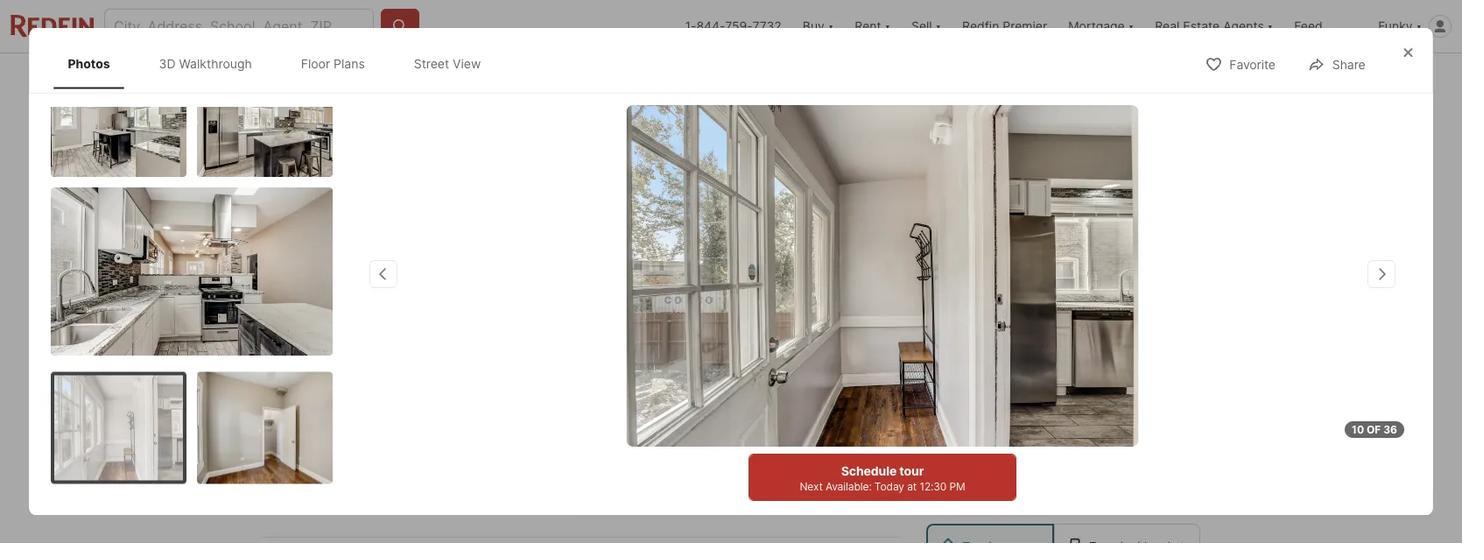 Task type: locate. For each thing, give the bounding box(es) containing it.
feed button
[[1284, 0, 1368, 53]]

plans
[[334, 56, 365, 71]]

of
[[1367, 423, 1382, 436]]

schedule
[[841, 463, 897, 478]]

submit search image
[[392, 18, 409, 35]]

image image
[[50, 65, 186, 177], [197, 65, 332, 177], [50, 188, 332, 356], [197, 372, 332, 484], [54, 376, 183, 481]]

option
[[927, 524, 1054, 543], [1054, 524, 1201, 543]]

3d walkthrough for 3d walkthrough button
[[315, 335, 411, 349]]

1 horizontal spatial tour
[[959, 395, 1000, 420]]

0 horizontal spatial 3d
[[159, 56, 176, 71]]

3d walkthrough up -
[[315, 335, 411, 349]]

1 horizontal spatial street view
[[599, 335, 668, 349]]

0 horizontal spatial 3d walkthrough
[[159, 56, 252, 71]]

oct
[[966, 482, 988, 495]]

walkthrough up -
[[335, 335, 411, 349]]

3d inside button
[[315, 335, 332, 349]]

10
[[1352, 423, 1365, 436]]

at
[[908, 480, 917, 493]]

11347 s church st, chicago, il 60643 image
[[262, 102, 728, 374], [735, 102, 964, 374], [971, 102, 1201, 374]]

tab
[[474, 57, 605, 99], [605, 57, 745, 99], [745, 57, 830, 99]]

walkthrough inside tab
[[179, 56, 252, 71]]

0 vertical spatial 3d
[[159, 56, 176, 71]]

s
[[306, 429, 315, 446]]

1 vertical spatial tour
[[900, 463, 924, 478]]

1 horizontal spatial walkthrough
[[335, 335, 411, 349]]

option down 'wednesday' button
[[1054, 524, 1201, 543]]

view inside button
[[638, 335, 668, 349]]

list box
[[927, 524, 1201, 543]]

feed
[[1295, 19, 1323, 34]]

redfin premier button
[[952, 0, 1058, 53]]

0 vertical spatial view
[[453, 56, 481, 71]]

tab list containing photos
[[50, 39, 513, 89]]

None button
[[937, 424, 1017, 506], [1024, 425, 1104, 505], [937, 424, 1017, 506], [1024, 425, 1104, 505]]

street view
[[414, 56, 481, 71], [599, 335, 668, 349]]

35 photos button
[[1072, 325, 1187, 360]]

go tour this home
[[927, 395, 1102, 420]]

1 horizontal spatial view
[[638, 335, 668, 349]]

for
[[278, 397, 302, 412]]

$285,000
[[262, 469, 361, 494]]

dialog containing photos
[[29, 28, 1434, 515]]

1 vertical spatial street view
[[599, 335, 668, 349]]

3d up sale
[[315, 335, 332, 349]]

schedule tour next available: today at 12:30 pm
[[800, 463, 966, 493]]

3d walkthrough
[[159, 56, 252, 71], [315, 335, 411, 349]]

walkthrough for 3d walkthrough button
[[335, 335, 411, 349]]

1 vertical spatial 3d walkthrough
[[315, 335, 411, 349]]

1 horizontal spatial 3d
[[315, 335, 332, 349]]

0 horizontal spatial street
[[414, 56, 449, 71]]

this
[[1005, 395, 1042, 420]]

street
[[414, 56, 449, 71], [599, 335, 636, 349]]

0 vertical spatial 3d walkthrough
[[159, 56, 252, 71]]

1 vertical spatial street
[[599, 335, 636, 349]]

3d walkthrough inside tab
[[159, 56, 252, 71]]

3d walkthrough down city, address, school, agent, zip search box at top
[[159, 56, 252, 71]]

0 horizontal spatial tour
[[900, 463, 924, 478]]

31
[[1049, 450, 1078, 480]]

walkthrough
[[179, 56, 252, 71], [335, 335, 411, 349]]

overview tab
[[378, 57, 474, 99]]

1 vertical spatial walkthrough
[[335, 335, 411, 349]]

overview
[[397, 70, 455, 85]]

0 horizontal spatial street view
[[414, 56, 481, 71]]

0 vertical spatial street view
[[414, 56, 481, 71]]

walkthrough inside button
[[335, 335, 411, 349]]

-
[[339, 397, 345, 412]]

1 horizontal spatial 3d walkthrough
[[315, 335, 411, 349]]

3d walkthrough inside button
[[315, 335, 411, 349]]

3d inside tab
[[159, 56, 176, 71]]

tour up at
[[900, 463, 924, 478]]

1-
[[685, 19, 697, 34]]

tuesday 31
[[1040, 435, 1088, 480]]

0 horizontal spatial view
[[453, 56, 481, 71]]

street view button
[[560, 325, 683, 360]]

35
[[1112, 335, 1128, 349]]

0 horizontal spatial 11347 s church st, chicago, il 60643 image
[[262, 102, 728, 374]]

tour for schedule
[[900, 463, 924, 478]]

tab list
[[50, 39, 513, 89], [262, 53, 844, 99]]

0 horizontal spatial walkthrough
[[179, 56, 252, 71]]

10 of 36
[[1352, 423, 1398, 436]]

35 photos
[[1112, 335, 1172, 349]]

view inside tab
[[453, 56, 481, 71]]

tour for go
[[959, 395, 1000, 420]]

street inside street view button
[[599, 335, 636, 349]]

tour up monday
[[959, 395, 1000, 420]]

tour inside the schedule tour next available: today at 12:30 pm
[[900, 463, 924, 478]]

3d walkthrough button
[[276, 325, 426, 360]]

City, Address, School, Agent, ZIP search field
[[104, 9, 374, 44]]

1 vertical spatial 3d
[[315, 335, 332, 349]]

0 vertical spatial tour
[[959, 395, 1000, 420]]

listed by redfin link
[[262, 102, 728, 378]]

1 horizontal spatial street
[[599, 335, 636, 349]]

759-
[[725, 19, 753, 34]]

church
[[318, 429, 369, 446]]

photos
[[68, 56, 110, 71]]

by
[[322, 122, 337, 134]]

st
[[372, 429, 387, 446]]

1 vertical spatial view
[[638, 335, 668, 349]]

next
[[800, 480, 823, 493]]

walkthrough down city, address, school, agent, zip search box at top
[[179, 56, 252, 71]]

option down oct
[[927, 524, 1054, 543]]

3d
[[159, 56, 176, 71], [315, 335, 332, 349]]

view
[[453, 56, 481, 71], [638, 335, 668, 349]]

share button
[[1294, 46, 1381, 82]]

0 vertical spatial street
[[414, 56, 449, 71]]

tour
[[959, 395, 1000, 420], [900, 463, 924, 478]]

listed by redfin
[[283, 122, 377, 134]]

redfin
[[339, 122, 377, 134]]

2 tab from the left
[[605, 57, 745, 99]]

3 11347 s church st, chicago, il 60643 image from the left
[[971, 102, 1201, 374]]

dialog
[[29, 28, 1434, 515]]

0 vertical spatial walkthrough
[[179, 56, 252, 71]]

go
[[927, 395, 954, 420]]

3d right photos
[[159, 56, 176, 71]]

2 horizontal spatial 11347 s church st, chicago, il 60643 image
[[971, 102, 1201, 374]]

1 horizontal spatial 11347 s church st, chicago, il 60643 image
[[735, 102, 964, 374]]



Task type: describe. For each thing, give the bounding box(es) containing it.
street view inside tab
[[414, 56, 481, 71]]

map entry image
[[783, 395, 900, 512]]

redfin
[[963, 19, 1000, 34]]

1 tab from the left
[[474, 57, 605, 99]]

walkthrough for tab list containing photos
[[179, 56, 252, 71]]

street view inside button
[[599, 335, 668, 349]]

tuesday
[[1040, 435, 1088, 447]]

wednesday
[[1118, 435, 1183, 447]]

premier
[[1003, 19, 1048, 34]]

search
[[316, 70, 358, 85]]

monday 30 oct
[[954, 435, 1000, 495]]

floor
[[301, 56, 330, 71]]

11347 s church st
[[262, 429, 387, 446]]

sale
[[305, 397, 336, 412]]

12:30
[[920, 480, 947, 493]]

2 11347 s church st, chicago, il 60643 image from the left
[[735, 102, 964, 374]]

redfin premier
[[963, 19, 1048, 34]]

1 11347 s church st, chicago, il 60643 image from the left
[[262, 102, 728, 374]]

favorite
[[1230, 57, 1276, 72]]

30
[[960, 450, 994, 480]]

1-844-759-7732
[[685, 19, 782, 34]]

photos tab
[[54, 42, 124, 85]]

photos
[[1130, 335, 1172, 349]]

11347 s church st image
[[627, 105, 1139, 447]]

for sale -
[[278, 397, 348, 412]]

11347
[[262, 429, 303, 446]]

3d for 3d walkthrough button
[[315, 335, 332, 349]]

listed
[[283, 122, 320, 134]]

search link
[[281, 67, 358, 88]]

2 option from the left
[[1054, 524, 1201, 543]]

3 tab from the left
[[745, 57, 830, 99]]

3d walkthrough for tab list containing photos
[[159, 56, 252, 71]]

floor plans tab
[[287, 42, 379, 85]]

available:
[[826, 480, 872, 493]]

1-844-759-7732 link
[[685, 19, 782, 34]]

today
[[875, 480, 905, 493]]

tab list containing search
[[262, 53, 844, 99]]

street view tab
[[400, 42, 495, 85]]

share
[[1333, 57, 1366, 72]]

1 option from the left
[[927, 524, 1054, 543]]

monday
[[954, 435, 1000, 447]]

street inside 'street view' tab
[[414, 56, 449, 71]]

844-
[[697, 19, 725, 34]]

Wednesday button
[[1111, 425, 1190, 505]]

pm
[[950, 480, 966, 493]]

home
[[1047, 395, 1102, 420]]

favorite button
[[1191, 46, 1291, 82]]

tab list inside "dialog"
[[50, 39, 513, 89]]

36
[[1384, 423, 1398, 436]]

7732
[[753, 19, 782, 34]]

floor plans
[[301, 56, 365, 71]]

3d walkthrough tab
[[145, 42, 266, 85]]

3d for tab list containing photos
[[159, 56, 176, 71]]



Task type: vqa. For each thing, say whether or not it's contained in the screenshot.
MONDAY
yes



